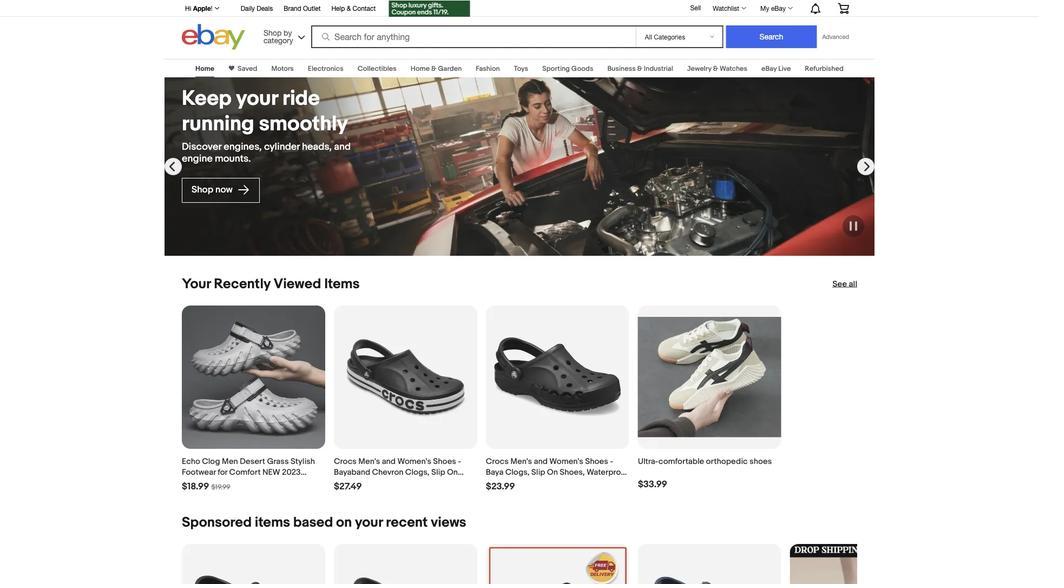 Task type: vqa. For each thing, say whether or not it's contained in the screenshot.
the Business
yes



Task type: describe. For each thing, give the bounding box(es) containing it.
account navigation
[[179, 0, 857, 18]]

women's for $27.49
[[397, 457, 431, 466]]

on inside "crocs men's and women's shoes - bayaband chevron clogs, slip on water shoes"
[[447, 468, 458, 477]]

toys
[[514, 64, 528, 73]]

viewed
[[274, 276, 321, 293]]

advanced
[[822, 33, 849, 40]]

all
[[849, 279, 857, 289]]

crocs men's and women's shoes - baya clogs, slip on shoes, waterproof sandals
[[486, 457, 628, 488]]

$19.99
[[211, 483, 230, 492]]

ebay inside account navigation
[[771, 4, 786, 12]]

watchlist
[[713, 4, 739, 12]]

collectibles
[[358, 64, 397, 73]]

women's for $23.99
[[549, 457, 583, 466]]

none submit inside shop by category banner
[[726, 25, 817, 48]]

$23.99
[[486, 481, 515, 492]]

Search for anything text field
[[313, 27, 633, 47]]

men
[[222, 457, 238, 466]]

mounts.
[[215, 153, 251, 165]]

refurbished
[[805, 64, 844, 73]]

sponsored items based on your recent views
[[182, 514, 466, 531]]

help
[[331, 4, 345, 12]]

watches
[[720, 64, 747, 73]]

desert
[[240, 457, 265, 466]]

baya
[[486, 468, 504, 477]]

crocs for $23.99
[[486, 457, 509, 466]]

water
[[334, 478, 355, 488]]

sporting goods link
[[542, 64, 593, 73]]

2023
[[282, 468, 301, 477]]

$23.99 text field
[[486, 481, 515, 492]]

shop for shop by category
[[264, 28, 282, 37]]

$27.49 text field
[[334, 481, 362, 492]]

ultra-
[[638, 457, 659, 466]]

outlet
[[303, 4, 321, 12]]

ride
[[282, 86, 320, 111]]

fashion
[[476, 64, 500, 73]]

your shopping cart image
[[837, 3, 850, 14]]

electronics link
[[308, 64, 343, 73]]

unisex
[[182, 478, 206, 488]]

shop by category button
[[259, 24, 307, 47]]

men's for $23.99
[[510, 457, 532, 466]]

discover
[[182, 141, 221, 153]]

advanced link
[[817, 26, 855, 48]]

& for jewelry
[[713, 64, 718, 73]]

slip inside "crocs men's and women's shoes - bayaband chevron clogs, slip on water shoes"
[[431, 468, 445, 477]]

echo clog men desert grass stylish footwear for comfort new 2023 unisex fast sh
[[182, 457, 315, 488]]

chevron
[[372, 468, 403, 477]]

brand
[[284, 4, 301, 12]]

help & contact link
[[331, 3, 376, 15]]

my
[[760, 4, 769, 12]]

fast
[[207, 478, 223, 488]]

based
[[293, 514, 333, 531]]

& for help
[[347, 4, 351, 12]]

sell
[[690, 4, 701, 11]]

your inside keep your ride running smoothly discover engines, cylinder heads, and engine mounts.
[[236, 86, 278, 111]]

deals
[[257, 4, 273, 12]]

shoes
[[750, 457, 772, 466]]

!
[[211, 4, 213, 12]]

running
[[182, 111, 254, 137]]

category
[[264, 36, 293, 45]]

recently
[[214, 276, 271, 293]]

brand outlet link
[[284, 3, 321, 15]]

help & contact
[[331, 4, 376, 12]]

grass
[[267, 457, 289, 466]]

shop now
[[192, 184, 235, 196]]

slip inside crocs men's and women's shoes - baya clogs, slip on shoes, waterproof sandals
[[531, 468, 545, 477]]

shop for shop now
[[192, 184, 213, 196]]

goods
[[571, 64, 593, 73]]

comfort
[[229, 468, 261, 477]]

$18.99 text field
[[182, 481, 209, 492]]

brand outlet
[[284, 4, 321, 12]]

by
[[284, 28, 292, 37]]

heads,
[[302, 141, 332, 153]]

shoes for $27.49
[[433, 457, 456, 466]]

engine
[[182, 153, 213, 165]]

previous price $19.99 text field
[[211, 483, 230, 492]]

$33.99 text field
[[638, 479, 667, 490]]

get the coupon image
[[389, 1, 470, 17]]

for
[[218, 468, 227, 477]]

hi apple !
[[185, 4, 213, 12]]

business
[[607, 64, 636, 73]]

hi
[[185, 4, 191, 12]]

and for $23.99
[[534, 457, 548, 466]]

collectibles link
[[358, 64, 397, 73]]

comfortable
[[659, 457, 704, 466]]

ebay live link
[[761, 64, 791, 73]]

your
[[182, 276, 211, 293]]

see all link
[[833, 279, 857, 290]]

footwear
[[182, 468, 216, 477]]

home & garden
[[411, 64, 462, 73]]

sell link
[[685, 4, 706, 11]]

business & industrial
[[607, 64, 673, 73]]

on
[[336, 514, 352, 531]]

shop by category
[[264, 28, 293, 45]]

- for $23.99
[[610, 457, 613, 466]]

keep your ride running smoothly discover engines, cylinder heads, and engine mounts.
[[182, 86, 351, 165]]

home for home
[[195, 64, 214, 73]]



Task type: locate. For each thing, give the bounding box(es) containing it.
shop inside keep your ride running smoothly main content
[[192, 184, 213, 196]]

-
[[458, 457, 461, 466], [610, 457, 613, 466]]

& right help
[[347, 4, 351, 12]]

women's inside crocs men's and women's shoes - baya clogs, slip on shoes, waterproof sandals
[[549, 457, 583, 466]]

1 vertical spatial ebay
[[761, 64, 777, 73]]

2 clogs, from the left
[[505, 468, 530, 477]]

1 horizontal spatial women's
[[549, 457, 583, 466]]

shoes
[[433, 457, 456, 466], [585, 457, 608, 466], [357, 478, 380, 488]]

0 horizontal spatial slip
[[431, 468, 445, 477]]

business & industrial link
[[607, 64, 673, 73]]

slip right chevron
[[431, 468, 445, 477]]

& right business
[[637, 64, 642, 73]]

watchlist link
[[707, 2, 751, 15]]

slip
[[431, 468, 445, 477], [531, 468, 545, 477]]

new
[[263, 468, 280, 477]]

sh
[[225, 478, 233, 488]]

1 women's from the left
[[397, 457, 431, 466]]

1 horizontal spatial shop
[[264, 28, 282, 37]]

engines,
[[224, 141, 262, 153]]

2 horizontal spatial and
[[534, 457, 548, 466]]

views
[[431, 514, 466, 531]]

and
[[334, 141, 351, 153], [382, 457, 396, 466], [534, 457, 548, 466]]

0 vertical spatial shop
[[264, 28, 282, 37]]

$18.99 $19.99
[[182, 481, 230, 492]]

2 home from the left
[[411, 64, 430, 73]]

women's inside "crocs men's and women's shoes - bayaband chevron clogs, slip on water shoes"
[[397, 457, 431, 466]]

daily
[[241, 4, 255, 12]]

2 slip from the left
[[531, 468, 545, 477]]

$18.99
[[182, 481, 209, 492]]

and inside keep your ride running smoothly discover engines, cylinder heads, and engine mounts.
[[334, 141, 351, 153]]

0 horizontal spatial men's
[[358, 457, 380, 466]]

crocs men's and women's shoes - bayaband chevron clogs, slip on water shoes
[[334, 457, 461, 488]]

smoothly
[[259, 111, 348, 137]]

& inside help & contact 'link'
[[347, 4, 351, 12]]

sandals
[[486, 478, 515, 488]]

and for $27.49
[[382, 457, 396, 466]]

men's up bayaband
[[358, 457, 380, 466]]

sporting
[[542, 64, 570, 73]]

ebay
[[771, 4, 786, 12], [761, 64, 777, 73]]

crocs inside crocs men's and women's shoes - baya clogs, slip on shoes, waterproof sandals
[[486, 457, 509, 466]]

clogs, up sandals
[[505, 468, 530, 477]]

see all
[[833, 279, 857, 289]]

men's inside "crocs men's and women's shoes - bayaband chevron clogs, slip on water shoes"
[[358, 457, 380, 466]]

items
[[324, 276, 360, 293]]

2 crocs from the left
[[486, 457, 509, 466]]

motors link
[[271, 64, 294, 73]]

crocs
[[334, 457, 357, 466], [486, 457, 509, 466]]

men's for $27.49
[[358, 457, 380, 466]]

0 horizontal spatial your
[[236, 86, 278, 111]]

shop left now
[[192, 184, 213, 196]]

women's
[[397, 457, 431, 466], [549, 457, 583, 466]]

shoes for $23.99
[[585, 457, 608, 466]]

2 women's from the left
[[549, 457, 583, 466]]

daily deals
[[241, 4, 273, 12]]

0 vertical spatial ebay
[[771, 4, 786, 12]]

- inside crocs men's and women's shoes - baya clogs, slip on shoes, waterproof sandals
[[610, 457, 613, 466]]

bayaband
[[334, 468, 370, 477]]

crocs for $27.49
[[334, 457, 357, 466]]

0 horizontal spatial home
[[195, 64, 214, 73]]

and inside "crocs men's and women's shoes - bayaband chevron clogs, slip on water shoes"
[[382, 457, 396, 466]]

saved link
[[234, 64, 257, 73]]

0 horizontal spatial and
[[334, 141, 351, 153]]

crocs inside "crocs men's and women's shoes - bayaband chevron clogs, slip on water shoes"
[[334, 457, 357, 466]]

your down saved
[[236, 86, 278, 111]]

keep your ride running smoothly main content
[[0, 52, 1039, 585]]

toys link
[[514, 64, 528, 73]]

1 vertical spatial shop
[[192, 184, 213, 196]]

electronics
[[308, 64, 343, 73]]

2 horizontal spatial shoes
[[585, 457, 608, 466]]

shop by category banner
[[179, 0, 857, 52]]

slip left shoes,
[[531, 468, 545, 477]]

- for $27.49
[[458, 457, 461, 466]]

women's up shoes,
[[549, 457, 583, 466]]

1 men's from the left
[[358, 457, 380, 466]]

on left baya
[[447, 468, 458, 477]]

items
[[255, 514, 290, 531]]

0 horizontal spatial clogs,
[[405, 468, 430, 477]]

home
[[195, 64, 214, 73], [411, 64, 430, 73]]

clogs, right chevron
[[405, 468, 430, 477]]

men's inside crocs men's and women's shoes - baya clogs, slip on shoes, waterproof sandals
[[510, 457, 532, 466]]

1 horizontal spatial clogs,
[[505, 468, 530, 477]]

ebay left live
[[761, 64, 777, 73]]

orthopedic
[[706, 457, 748, 466]]

1 vertical spatial your
[[355, 514, 383, 531]]

- inside "crocs men's and women's shoes - bayaband chevron clogs, slip on water shoes"
[[458, 457, 461, 466]]

1 clogs, from the left
[[405, 468, 430, 477]]

my ebay link
[[755, 2, 798, 15]]

1 crocs from the left
[[334, 457, 357, 466]]

ebay right my
[[771, 4, 786, 12]]

2 - from the left
[[610, 457, 613, 466]]

1 horizontal spatial shoes
[[433, 457, 456, 466]]

sponsored
[[182, 514, 252, 531]]

& right jewelry
[[713, 64, 718, 73]]

home & garden link
[[411, 64, 462, 73]]

on left shoes,
[[547, 468, 558, 477]]

your recently viewed items link
[[182, 276, 360, 293]]

ebay inside keep your ride running smoothly main content
[[761, 64, 777, 73]]

0 horizontal spatial on
[[447, 468, 458, 477]]

shop left by
[[264, 28, 282, 37]]

sporting goods
[[542, 64, 593, 73]]

1 horizontal spatial slip
[[531, 468, 545, 477]]

recent
[[386, 514, 428, 531]]

ebay live
[[761, 64, 791, 73]]

1 home from the left
[[195, 64, 214, 73]]

motors
[[271, 64, 294, 73]]

1 horizontal spatial your
[[355, 514, 383, 531]]

men's up sandals
[[510, 457, 532, 466]]

clogs,
[[405, 468, 430, 477], [505, 468, 530, 477]]

shoes,
[[560, 468, 585, 477]]

women's up chevron
[[397, 457, 431, 466]]

1 horizontal spatial -
[[610, 457, 613, 466]]

& left garden
[[431, 64, 436, 73]]

men's
[[358, 457, 380, 466], [510, 457, 532, 466]]

live
[[778, 64, 791, 73]]

1 horizontal spatial crocs
[[486, 457, 509, 466]]

fashion link
[[476, 64, 500, 73]]

echo
[[182, 457, 200, 466]]

$27.49
[[334, 481, 362, 492]]

apple
[[193, 4, 211, 12]]

your right 'on' at the left bottom
[[355, 514, 383, 531]]

& for business
[[637, 64, 642, 73]]

1 horizontal spatial and
[[382, 457, 396, 466]]

your recently viewed items
[[182, 276, 360, 293]]

on inside crocs men's and women's shoes - baya clogs, slip on shoes, waterproof sandals
[[547, 468, 558, 477]]

1 horizontal spatial men's
[[510, 457, 532, 466]]

None submit
[[726, 25, 817, 48]]

0 horizontal spatial women's
[[397, 457, 431, 466]]

& for home
[[431, 64, 436, 73]]

home left garden
[[411, 64, 430, 73]]

clogs, inside "crocs men's and women's shoes - bayaband chevron clogs, slip on water shoes"
[[405, 468, 430, 477]]

waterproof
[[587, 468, 628, 477]]

and inside crocs men's and women's shoes - baya clogs, slip on shoes, waterproof sandals
[[534, 457, 548, 466]]

2 on from the left
[[547, 468, 558, 477]]

crocs up bayaband
[[334, 457, 357, 466]]

1 slip from the left
[[431, 468, 445, 477]]

industrial
[[644, 64, 673, 73]]

home up keep
[[195, 64, 214, 73]]

shoes inside crocs men's and women's shoes - baya clogs, slip on shoes, waterproof sandals
[[585, 457, 608, 466]]

1 - from the left
[[458, 457, 461, 466]]

0 horizontal spatial shop
[[192, 184, 213, 196]]

daily deals link
[[241, 3, 273, 15]]

0 vertical spatial your
[[236, 86, 278, 111]]

1 on from the left
[[447, 468, 458, 477]]

contact
[[353, 4, 376, 12]]

0 horizontal spatial -
[[458, 457, 461, 466]]

shop inside shop by category
[[264, 28, 282, 37]]

jewelry & watches link
[[687, 64, 747, 73]]

1 horizontal spatial on
[[547, 468, 558, 477]]

home for home & garden
[[411, 64, 430, 73]]

clogs, inside crocs men's and women's shoes - baya clogs, slip on shoes, waterproof sandals
[[505, 468, 530, 477]]

clog
[[202, 457, 220, 466]]

2 men's from the left
[[510, 457, 532, 466]]

garden
[[438, 64, 462, 73]]

&
[[347, 4, 351, 12], [431, 64, 436, 73], [637, 64, 642, 73], [713, 64, 718, 73]]

saved
[[238, 64, 257, 73]]

1 horizontal spatial home
[[411, 64, 430, 73]]

keep
[[182, 86, 232, 111]]

crocs up baya
[[486, 457, 509, 466]]

jewelry
[[687, 64, 712, 73]]

see
[[833, 279, 847, 289]]

0 horizontal spatial shoes
[[357, 478, 380, 488]]

0 horizontal spatial crocs
[[334, 457, 357, 466]]

refurbished link
[[805, 64, 844, 73]]



